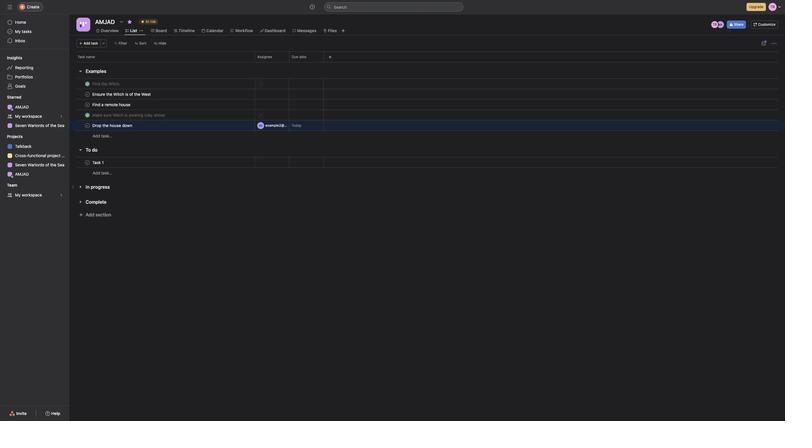Task type: describe. For each thing, give the bounding box(es) containing it.
cross-
[[15, 153, 28, 158]]

Ensure the Witch is of the West text field
[[91, 91, 153, 97]]

at
[[146, 19, 149, 24]]

completed checkbox for find a remote house text box
[[84, 101, 91, 108]]

messages
[[297, 28, 317, 33]]

more actions image
[[102, 42, 105, 45]]

1 amjad link from the top
[[3, 103, 66, 112]]

project
[[47, 153, 60, 158]]

starred
[[7, 95, 21, 100]]

2 expand task list for this section image from the top
[[78, 200, 83, 204]]

add task button
[[76, 39, 101, 47]]

move tasks between sections image
[[237, 124, 241, 127]]

messages link
[[293, 28, 317, 34]]

talkback
[[15, 144, 32, 149]]

create
[[27, 4, 39, 9]]

overview
[[101, 28, 119, 33]]

workspace inside starred element
[[22, 114, 42, 119]]

tasks
[[22, 29, 32, 34]]

details image
[[248, 124, 251, 127]]

calendar link
[[202, 28, 224, 34]]

sort button
[[132, 39, 149, 47]]

warlords for talkback
[[28, 162, 44, 167]]

board link
[[151, 28, 167, 34]]

tab actions image
[[140, 29, 143, 32]]

sea for amjad
[[57, 123, 64, 128]]

team button
[[0, 182, 17, 188]]

add section button
[[76, 210, 114, 220]]

to
[[86, 147, 91, 153]]

Search tasks, projects, and more text field
[[325, 2, 464, 12]]

sea for talkback
[[57, 162, 64, 167]]

my for my workspace link inside the teams element
[[15, 193, 21, 198]]

add inside 'button'
[[84, 41, 90, 45]]

progress
[[91, 184, 110, 190]]

drop the house down cell
[[70, 120, 255, 131]]

Find the Witch text field
[[91, 81, 121, 87]]

header to do tree grid
[[70, 157, 786, 178]]

seven warlords of the sea link for talkback
[[3, 160, 66, 170]]

at risk button
[[136, 18, 161, 26]]

my for my tasks link
[[15, 29, 21, 34]]

task name
[[78, 55, 95, 59]]

warlords for amjad
[[28, 123, 44, 128]]

create button
[[17, 2, 43, 12]]

due date
[[292, 55, 307, 59]]

reporting link
[[3, 63, 66, 72]]

board image
[[80, 21, 87, 28]]

in progress button
[[86, 182, 110, 192]]

hide button
[[151, 39, 169, 47]]

customize
[[759, 22, 776, 27]]

sort
[[139, 41, 147, 45]]

workflow
[[235, 28, 253, 33]]

add tab image
[[341, 28, 346, 33]]

add task… inside header examples tree grid
[[93, 134, 112, 138]]

add a task to this section image
[[100, 148, 105, 152]]

calendar
[[206, 28, 224, 33]]

section
[[96, 212, 111, 218]]

tb
[[713, 22, 718, 27]]

my workspace link inside teams element
[[3, 191, 66, 200]]

see details, my workspace image for my workspace link inside the teams element
[[60, 193, 63, 197]]

of for talkback
[[45, 162, 49, 167]]

talkback link
[[3, 142, 66, 151]]

examples button
[[86, 66, 106, 76]]

add task
[[84, 41, 98, 45]]

task
[[91, 41, 98, 45]]

completed image for find a remote house text box
[[84, 101, 91, 108]]

due
[[292, 55, 298, 59]]

team
[[7, 183, 17, 188]]

completed image for drop the house down text box
[[84, 122, 91, 129]]

header examples tree grid
[[70, 78, 786, 141]]

add task… button for first add task… row from the bottom of the page
[[93, 170, 112, 176]]

insights button
[[0, 55, 22, 61]]

do
[[92, 147, 98, 153]]

remove from starred image
[[127, 19, 132, 24]]

invite button
[[6, 409, 30, 419]]

share button
[[727, 21, 747, 29]]

risk
[[150, 19, 156, 24]]

assignee
[[257, 55, 272, 59]]

invite
[[16, 411, 27, 416]]

my for my workspace link in starred element
[[15, 114, 21, 119]]

hide
[[159, 41, 166, 45]]

2 add task… row from the top
[[70, 168, 786, 178]]

task 1 cell
[[70, 157, 255, 168]]

filter button
[[111, 39, 130, 47]]

find the witch cell
[[70, 78, 255, 89]]

in
[[86, 184, 90, 190]]

files
[[328, 28, 337, 33]]

to do
[[86, 147, 98, 153]]

share
[[735, 22, 744, 27]]

my tasks
[[15, 29, 32, 34]]

completed image for the task 1 text box
[[84, 159, 91, 166]]

of for amjad
[[45, 123, 49, 128]]

seven for amjad
[[15, 123, 27, 128]]

upgrade
[[750, 5, 764, 9]]

Make sure Witch is wearing ruby shoes text field
[[91, 112, 167, 118]]

inbox link
[[3, 36, 66, 45]]

ex inside 'button'
[[259, 123, 263, 128]]

workflow link
[[231, 28, 253, 34]]

see details, my workspace image for my workspace link in starred element
[[60, 115, 63, 118]]

add field image
[[329, 55, 332, 59]]

make sure witch is wearing ruby shoes cell
[[70, 110, 255, 120]]



Task type: locate. For each thing, give the bounding box(es) containing it.
seven warlords of the sea inside starred element
[[15, 123, 64, 128]]

1 add task… button from the top
[[93, 133, 112, 139]]

1 add task… from the top
[[93, 134, 112, 138]]

of inside starred element
[[45, 123, 49, 128]]

amjad down starred
[[15, 105, 29, 109]]

completed image inside ensure the witch is of the west cell
[[84, 91, 91, 98]]

hide sidebar image
[[8, 5, 12, 9]]

collapse task list for this section image for completed image inside find the witch cell
[[78, 69, 83, 74]]

seven warlords of the sea link for amjad
[[3, 121, 66, 130]]

dashboard link
[[260, 28, 286, 34]]

completed checkbox for find the witch text field
[[84, 80, 91, 87]]

projects button
[[0, 134, 23, 140]]

0 vertical spatial my workspace link
[[3, 112, 66, 121]]

1 vertical spatial my workspace
[[15, 193, 42, 198]]

0 vertical spatial my
[[15, 29, 21, 34]]

add task…
[[93, 134, 112, 138], [93, 171, 112, 176]]

1 seven warlords of the sea link from the top
[[3, 121, 66, 130]]

save options image
[[762, 41, 767, 46]]

add task… button down the task 1 text box
[[93, 170, 112, 176]]

teams element
[[0, 180, 70, 201]]

completed image inside find a remote house cell
[[84, 101, 91, 108]]

show options image
[[119, 19, 124, 24]]

sea inside projects element
[[57, 162, 64, 167]]

1 vertical spatial add task… row
[[70, 168, 786, 178]]

1 my workspace from the top
[[15, 114, 42, 119]]

my inside global element
[[15, 29, 21, 34]]

add task… up add a task to this section icon
[[93, 134, 112, 138]]

row containing ex
[[70, 120, 786, 131]]

task… down drop the house down text box
[[101, 134, 112, 138]]

0 vertical spatial amjad link
[[3, 103, 66, 112]]

3 my from the top
[[15, 193, 21, 198]]

2 vertical spatial completed checkbox
[[84, 159, 91, 166]]

cross-functional project plan link
[[3, 151, 69, 160]]

0 vertical spatial sea
[[57, 123, 64, 128]]

Task 1 text field
[[91, 160, 106, 166]]

reporting
[[15, 65, 33, 70]]

add task… down the task 1 text box
[[93, 171, 112, 176]]

of
[[45, 123, 49, 128], [45, 162, 49, 167]]

1 vertical spatial completed checkbox
[[84, 112, 91, 119]]

2 see details, my workspace image from the top
[[60, 193, 63, 197]]

1 vertical spatial warlords
[[28, 162, 44, 167]]

2 completed checkbox from the top
[[84, 101, 91, 108]]

complete
[[86, 200, 107, 205]]

1 vertical spatial my workspace link
[[3, 191, 66, 200]]

my workspace down starred
[[15, 114, 42, 119]]

3 completed image from the top
[[84, 112, 91, 119]]

my left the tasks
[[15, 29, 21, 34]]

completed checkbox for the task 1 text box
[[84, 159, 91, 166]]

0 vertical spatial completed image
[[84, 80, 91, 87]]

expand task list for this section image left complete 'button'
[[78, 200, 83, 204]]

2 completed image from the top
[[84, 159, 91, 166]]

2 sea from the top
[[57, 162, 64, 167]]

seven inside starred element
[[15, 123, 27, 128]]

add up the do
[[93, 134, 100, 138]]

my workspace link down 'team'
[[3, 191, 66, 200]]

at risk
[[146, 19, 156, 24]]

0 vertical spatial warlords
[[28, 123, 44, 128]]

list link
[[126, 28, 137, 34]]

completed image inside make sure witch is wearing ruby shoes cell
[[84, 112, 91, 119]]

0 vertical spatial the
[[50, 123, 56, 128]]

2 warlords from the top
[[28, 162, 44, 167]]

None text field
[[94, 17, 116, 27]]

2 my workspace link from the top
[[3, 191, 66, 200]]

seven warlords of the sea link
[[3, 121, 66, 130], [3, 160, 66, 170]]

amjad inside starred element
[[15, 105, 29, 109]]

add task… button up add a task to this section icon
[[93, 133, 112, 139]]

task… down the task 1 text box
[[101, 171, 112, 176]]

0 vertical spatial completed checkbox
[[84, 91, 91, 98]]

1 vertical spatial the
[[50, 162, 56, 167]]

0 vertical spatial task…
[[101, 134, 112, 138]]

amjad link
[[3, 103, 66, 112], [3, 170, 66, 179]]

to do button
[[86, 145, 98, 155]]

my workspace link inside starred element
[[3, 112, 66, 121]]

see details, my workspace image inside starred element
[[60, 115, 63, 118]]

completed checkbox inside task 1 cell
[[84, 159, 91, 166]]

1 expand task list for this section image from the top
[[78, 185, 83, 189]]

history image
[[310, 5, 315, 9]]

Completed checkbox
[[84, 91, 91, 98], [84, 101, 91, 108], [84, 159, 91, 166]]

my workspace link
[[3, 112, 66, 121], [3, 191, 66, 200]]

ex right the tb on the top right of the page
[[719, 22, 723, 27]]

Completed checkbox
[[84, 80, 91, 87], [84, 112, 91, 119], [84, 122, 91, 129]]

ex button
[[257, 122, 288, 129]]

today
[[292, 123, 302, 128]]

1 workspace from the top
[[22, 114, 42, 119]]

1 vertical spatial completed image
[[84, 159, 91, 166]]

the for amjad
[[50, 123, 56, 128]]

1 seven from the top
[[15, 123, 27, 128]]

2 add task… button from the top
[[93, 170, 112, 176]]

my inside teams element
[[15, 193, 21, 198]]

seven down the cross-
[[15, 162, 27, 167]]

projects element
[[0, 131, 70, 180]]

completed image inside find the witch cell
[[84, 80, 91, 87]]

0 vertical spatial seven
[[15, 123, 27, 128]]

the down project
[[50, 162, 56, 167]]

filter
[[119, 41, 127, 45]]

seven up projects
[[15, 123, 27, 128]]

portfolios link
[[3, 72, 66, 82]]

0 vertical spatial my workspace
[[15, 114, 42, 119]]

completed image for find the witch text field
[[84, 80, 91, 87]]

the
[[50, 123, 56, 128], [50, 162, 56, 167]]

more actions image
[[772, 41, 777, 46]]

projects
[[7, 134, 23, 139]]

0 vertical spatial expand task list for this section image
[[78, 185, 83, 189]]

add left task
[[84, 41, 90, 45]]

4 completed image from the top
[[84, 122, 91, 129]]

completed image for make sure witch is wearing ruby shoes text box
[[84, 112, 91, 119]]

collapse task list for this section image down "task"
[[78, 69, 83, 74]]

ensure the witch is of the west cell
[[70, 89, 255, 100]]

1 vertical spatial expand task list for this section image
[[78, 200, 83, 204]]

2 of from the top
[[45, 162, 49, 167]]

1 horizontal spatial ex
[[719, 22, 723, 27]]

ex
[[719, 22, 723, 27], [259, 123, 263, 128]]

my tasks link
[[3, 27, 66, 36]]

completed checkbox for make sure witch is wearing ruby shoes text box
[[84, 112, 91, 119]]

row
[[70, 52, 786, 62], [76, 62, 779, 63], [70, 78, 786, 89], [70, 89, 786, 100], [70, 99, 786, 110], [70, 110, 786, 120], [70, 120, 786, 131], [70, 157, 786, 168]]

0 vertical spatial of
[[45, 123, 49, 128]]

overview link
[[96, 28, 119, 34]]

add left section
[[86, 212, 94, 218]]

my workspace down 'team'
[[15, 193, 42, 198]]

2 seven warlords of the sea link from the top
[[3, 160, 66, 170]]

0 vertical spatial completed checkbox
[[84, 80, 91, 87]]

1 vertical spatial seven
[[15, 162, 27, 167]]

1 vertical spatial of
[[45, 162, 49, 167]]

completed image inside task 1 cell
[[84, 159, 91, 166]]

home link
[[3, 18, 66, 27]]

2 vertical spatial my
[[15, 193, 21, 198]]

the up 'talkback' link
[[50, 123, 56, 128]]

collapse task list for this section image left to
[[78, 148, 83, 152]]

3 completed checkbox from the top
[[84, 122, 91, 129]]

my
[[15, 29, 21, 34], [15, 114, 21, 119], [15, 193, 21, 198]]

0 vertical spatial seven warlords of the sea link
[[3, 121, 66, 130]]

task
[[78, 55, 85, 59]]

seven warlords of the sea link up 'talkback' link
[[3, 121, 66, 130]]

2 my workspace from the top
[[15, 193, 42, 198]]

1 of from the top
[[45, 123, 49, 128]]

upgrade button
[[747, 3, 767, 11]]

completed checkbox inside find a remote house cell
[[84, 101, 91, 108]]

0 vertical spatial seven warlords of the sea
[[15, 123, 64, 128]]

see details, my workspace image inside teams element
[[60, 193, 63, 197]]

add task… row
[[70, 131, 786, 141], [70, 168, 786, 178]]

add
[[84, 41, 90, 45], [93, 134, 100, 138], [93, 171, 100, 176], [86, 212, 94, 218]]

1 completed image from the top
[[84, 91, 91, 98]]

seven for talkback
[[15, 162, 27, 167]]

warlords up 'talkback' link
[[28, 123, 44, 128]]

add down the task 1 text box
[[93, 171, 100, 176]]

dashboard
[[265, 28, 286, 33]]

my down starred
[[15, 114, 21, 119]]

add section
[[86, 212, 111, 218]]

1 vertical spatial see details, my workspace image
[[60, 193, 63, 197]]

global element
[[0, 14, 70, 49]]

portfolios
[[15, 74, 33, 79]]

my inside starred element
[[15, 114, 21, 119]]

2 seven warlords of the sea from the top
[[15, 162, 64, 167]]

timeline link
[[174, 28, 195, 34]]

1 vertical spatial my
[[15, 114, 21, 119]]

my workspace link down starred
[[3, 112, 66, 121]]

the for talkback
[[50, 162, 56, 167]]

1 warlords from the top
[[28, 123, 44, 128]]

1 vertical spatial seven warlords of the sea link
[[3, 160, 66, 170]]

2 collapse task list for this section image from the top
[[78, 148, 83, 152]]

0 vertical spatial add task… button
[[93, 133, 112, 139]]

2 vertical spatial completed checkbox
[[84, 122, 91, 129]]

completed checkbox down examples button
[[84, 91, 91, 98]]

insights
[[7, 55, 22, 60]]

0 vertical spatial add task…
[[93, 134, 112, 138]]

2 seven from the top
[[15, 162, 27, 167]]

0 vertical spatial amjad
[[15, 105, 29, 109]]

warlords inside starred element
[[28, 123, 44, 128]]

1 vertical spatial sea
[[57, 162, 64, 167]]

files link
[[324, 28, 337, 34]]

1 add task… row from the top
[[70, 131, 786, 141]]

1 see details, my workspace image from the top
[[60, 115, 63, 118]]

goals
[[15, 84, 26, 89]]

completed checkbox for ensure the witch is of the west text box
[[84, 91, 91, 98]]

amjad link down goals link
[[3, 103, 66, 112]]

add task… button for second add task… row from the bottom
[[93, 133, 112, 139]]

date
[[299, 55, 307, 59]]

1 vertical spatial ex
[[259, 123, 263, 128]]

0 vertical spatial add task… row
[[70, 131, 786, 141]]

completed image left the task 1 text box
[[84, 159, 91, 166]]

home
[[15, 20, 26, 25]]

add inside header examples tree grid
[[93, 134, 100, 138]]

0 vertical spatial collapse task list for this section image
[[78, 69, 83, 74]]

add task… button
[[93, 133, 112, 139], [93, 170, 112, 176]]

seven warlords of the sea inside projects element
[[15, 162, 64, 167]]

in progress
[[86, 184, 110, 190]]

Drop the house down text field
[[91, 123, 134, 128]]

the inside projects element
[[50, 162, 56, 167]]

sea
[[57, 123, 64, 128], [57, 162, 64, 167]]

starred button
[[0, 94, 21, 100]]

1 the from the top
[[50, 123, 56, 128]]

1 collapse task list for this section image from the top
[[78, 69, 83, 74]]

seven warlords of the sea link inside starred element
[[3, 121, 66, 130]]

my workspace inside starred element
[[15, 114, 42, 119]]

insights element
[[0, 53, 70, 92]]

1 task… from the top
[[101, 134, 112, 138]]

2 add task… from the top
[[93, 171, 112, 176]]

the inside starred element
[[50, 123, 56, 128]]

complete button
[[86, 197, 107, 207]]

my workspace inside teams element
[[15, 193, 42, 198]]

seven warlords of the sea for amjad
[[15, 123, 64, 128]]

completed image down examples
[[84, 80, 91, 87]]

1 vertical spatial task…
[[101, 171, 112, 176]]

1 completed checkbox from the top
[[84, 91, 91, 98]]

completed checkbox left find a remote house text box
[[84, 101, 91, 108]]

add task… button inside header to do tree grid
[[93, 170, 112, 176]]

plan
[[62, 153, 69, 158]]

starred element
[[0, 92, 70, 131]]

goals link
[[3, 82, 66, 91]]

functional
[[28, 153, 46, 158]]

1 vertical spatial collapse task list for this section image
[[78, 148, 83, 152]]

completed checkbox left the task 1 text box
[[84, 159, 91, 166]]

Find a remote house text field
[[91, 102, 132, 108]]

2 workspace from the top
[[22, 193, 42, 198]]

add inside header to do tree grid
[[93, 171, 100, 176]]

1 sea from the top
[[57, 123, 64, 128]]

1 seven warlords of the sea from the top
[[15, 123, 64, 128]]

ex right details icon
[[259, 123, 263, 128]]

completed checkbox inside find the witch cell
[[84, 80, 91, 87]]

sea inside starred element
[[57, 123, 64, 128]]

of up 'talkback' link
[[45, 123, 49, 128]]

2 completed checkbox from the top
[[84, 112, 91, 119]]

of inside projects element
[[45, 162, 49, 167]]

help
[[51, 411, 60, 416]]

name
[[86, 55, 95, 59]]

completed image for ensure the witch is of the west text box
[[84, 91, 91, 98]]

2 amjad from the top
[[15, 172, 29, 177]]

row containing task name
[[70, 52, 786, 62]]

amjad up 'team'
[[15, 172, 29, 177]]

0 horizontal spatial ex
[[259, 123, 263, 128]]

see details, my workspace image
[[60, 115, 63, 118], [60, 193, 63, 197]]

0 vertical spatial ex
[[719, 22, 723, 27]]

task… inside header to do tree grid
[[101, 171, 112, 176]]

completed checkbox inside drop the house down cell
[[84, 122, 91, 129]]

1 completed image from the top
[[84, 80, 91, 87]]

list
[[130, 28, 137, 33]]

2 task… from the top
[[101, 171, 112, 176]]

amjad
[[15, 105, 29, 109], [15, 172, 29, 177]]

warlords down cross-functional project plan link
[[28, 162, 44, 167]]

cross-functional project plan
[[15, 153, 69, 158]]

1 vertical spatial completed checkbox
[[84, 101, 91, 108]]

examples
[[86, 69, 106, 74]]

of down cross-functional project plan
[[45, 162, 49, 167]]

seven warlords of the sea link down functional
[[3, 160, 66, 170]]

expand task list for this section image left 'in'
[[78, 185, 83, 189]]

1 vertical spatial workspace
[[22, 193, 42, 198]]

add task… inside header to do tree grid
[[93, 171, 112, 176]]

my down 'team'
[[15, 193, 21, 198]]

3 completed checkbox from the top
[[84, 159, 91, 166]]

collapse task list for this section image for completed image within the task 1 cell
[[78, 148, 83, 152]]

1 amjad from the top
[[15, 105, 29, 109]]

completed image
[[84, 80, 91, 87], [84, 159, 91, 166]]

inbox
[[15, 38, 25, 43]]

completed checkbox inside make sure witch is wearing ruby shoes cell
[[84, 112, 91, 119]]

seven warlords of the sea down cross-functional project plan
[[15, 162, 64, 167]]

amjad link up teams element
[[3, 170, 66, 179]]

1 my workspace link from the top
[[3, 112, 66, 121]]

board
[[156, 28, 167, 33]]

completed checkbox inside ensure the witch is of the west cell
[[84, 91, 91, 98]]

1 vertical spatial amjad
[[15, 172, 29, 177]]

find a remote house cell
[[70, 99, 255, 110]]

2 my from the top
[[15, 114, 21, 119]]

0 vertical spatial see details, my workspace image
[[60, 115, 63, 118]]

1 completed checkbox from the top
[[84, 80, 91, 87]]

amjad inside projects element
[[15, 172, 29, 177]]

2 amjad link from the top
[[3, 170, 66, 179]]

seven warlords of the sea for talkback
[[15, 162, 64, 167]]

seven warlords of the sea up 'talkback' link
[[15, 123, 64, 128]]

2 completed image from the top
[[84, 101, 91, 108]]

0 vertical spatial workspace
[[22, 114, 42, 119]]

1 vertical spatial add task… button
[[93, 170, 112, 176]]

workspace
[[22, 114, 42, 119], [22, 193, 42, 198]]

add task… button inside header examples tree grid
[[93, 133, 112, 139]]

2 the from the top
[[50, 162, 56, 167]]

add inside "button"
[[86, 212, 94, 218]]

1 vertical spatial amjad link
[[3, 170, 66, 179]]

workspace inside teams element
[[22, 193, 42, 198]]

task… inside header examples tree grid
[[101, 134, 112, 138]]

completed image
[[84, 91, 91, 98], [84, 101, 91, 108], [84, 112, 91, 119], [84, 122, 91, 129]]

collapse task list for this section image
[[78, 69, 83, 74], [78, 148, 83, 152]]

my workspace
[[15, 114, 42, 119], [15, 193, 42, 198]]

1 my from the top
[[15, 29, 21, 34]]

seven inside projects element
[[15, 162, 27, 167]]

completed checkbox for drop the house down text box
[[84, 122, 91, 129]]

1 vertical spatial add task…
[[93, 171, 112, 176]]

expand task list for this section image
[[78, 185, 83, 189], [78, 200, 83, 204]]

warlords inside projects element
[[28, 162, 44, 167]]

customize button
[[752, 21, 779, 29]]

help button
[[42, 409, 64, 419]]

seven warlords of the sea
[[15, 123, 64, 128], [15, 162, 64, 167]]

timeline
[[179, 28, 195, 33]]

1 vertical spatial seven warlords of the sea
[[15, 162, 64, 167]]



Task type: vqa. For each thing, say whether or not it's contained in the screenshot.
sub-
no



